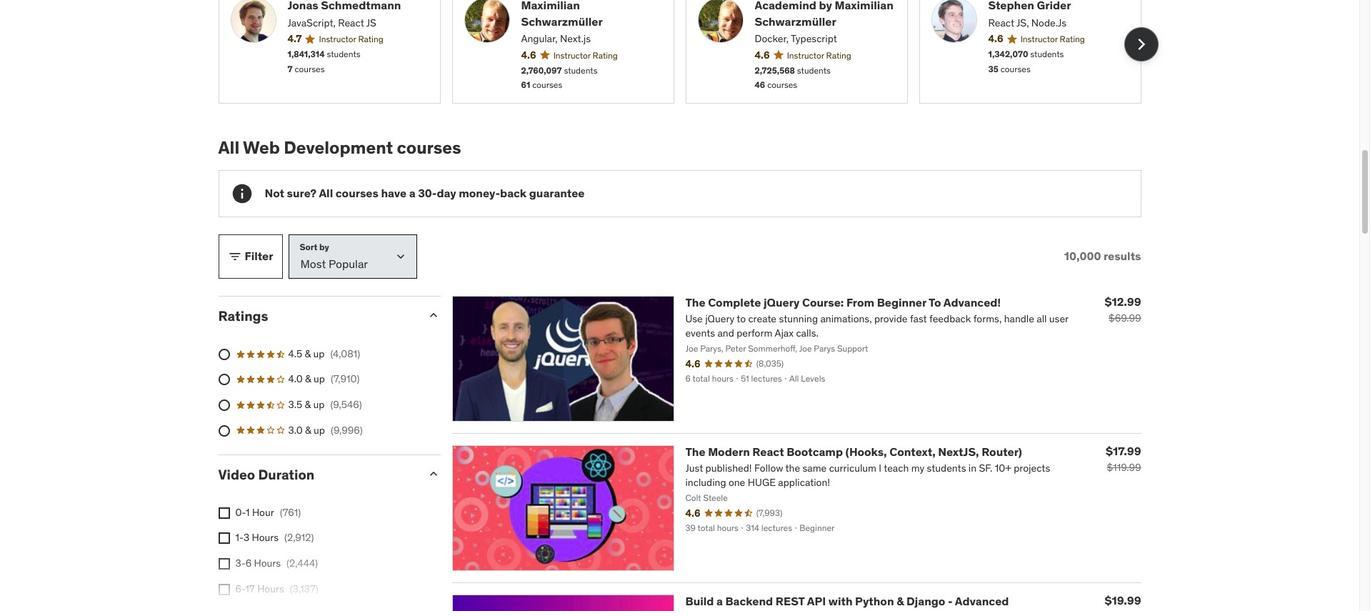 Task type: vqa. For each thing, say whether or not it's contained in the screenshot.
The Filter
yes



Task type: describe. For each thing, give the bounding box(es) containing it.
the modern react bootcamp (hooks, context, nextjs, router)
[[686, 444, 1023, 459]]

docker,
[[755, 32, 789, 45]]

angular,
[[521, 32, 558, 45]]

1 horizontal spatial all
[[319, 186, 333, 200]]

$12.99 $69.99
[[1105, 294, 1142, 324]]

3.0
[[288, 423, 303, 436]]

hour
[[252, 506, 274, 519]]

xsmall image for 3-
[[218, 558, 230, 570]]

1 horizontal spatial react
[[753, 444, 784, 459]]

javascript, react js
[[288, 16, 377, 29]]

instructor rating for 1,342,070
[[1021, 34, 1085, 45]]

money-
[[459, 186, 500, 200]]

react js, node.js
[[989, 16, 1067, 29]]

courses for development
[[397, 137, 461, 159]]

have
[[381, 186, 407, 200]]

video duration
[[218, 466, 315, 483]]

course:
[[803, 295, 844, 309]]

3.5
[[288, 398, 302, 411]]

ratings button
[[218, 307, 415, 324]]

to
[[929, 295, 942, 309]]

xsmall image for 6-
[[218, 584, 230, 595]]

xsmall image for 1-
[[218, 533, 230, 544]]

61
[[521, 80, 530, 90]]

up for 4.5 & up
[[313, 347, 325, 360]]

1,342,070 students 35 courses
[[989, 49, 1064, 74]]

typescript
[[791, 32, 837, 45]]

academind
[[755, 0, 817, 12]]

beginner
[[877, 295, 927, 309]]

$69.99
[[1109, 312, 1142, 324]]

4.5 & up (4,081)
[[288, 347, 360, 360]]

& for 4.5
[[305, 347, 311, 360]]

1-
[[235, 531, 244, 544]]

2 horizontal spatial react
[[989, 16, 1015, 29]]

3.5 & up (9,546)
[[288, 398, 362, 411]]

with
[[829, 594, 853, 608]]

students for 2,725,568 students 46 courses
[[797, 65, 831, 75]]

1 schwarzmüller from the left
[[521, 14, 603, 28]]

build
[[686, 594, 714, 608]]

(9,546)
[[330, 398, 362, 411]]

courses for 61
[[533, 80, 563, 90]]

1,841,314
[[288, 49, 325, 59]]

2,760,097
[[521, 65, 562, 75]]

the for the modern react bootcamp (hooks, context, nextjs, router)
[[686, 444, 706, 459]]

js
[[366, 16, 377, 29]]

instructor for maximilian
[[554, 50, 591, 61]]

3.0 & up (9,996)
[[288, 423, 363, 436]]

4.7
[[288, 32, 302, 45]]

instructor rating for 1,841,314
[[319, 34, 384, 45]]

0 horizontal spatial react
[[338, 16, 364, 29]]

sure?
[[287, 186, 317, 200]]

python
[[856, 594, 894, 608]]

web
[[243, 137, 280, 159]]

4.6 for courses
[[989, 32, 1004, 45]]

3-
[[235, 557, 246, 570]]

bootcamp
[[787, 444, 843, 459]]

$19.99
[[1105, 593, 1142, 607]]

courses for all
[[336, 186, 379, 200]]

back
[[500, 186, 527, 200]]

academind by maximilian schwarzmüller link
[[755, 0, 896, 29]]

students for 2,760,097 students 61 courses
[[564, 65, 598, 75]]

& for 3.0
[[305, 423, 311, 436]]

video
[[218, 466, 255, 483]]

(hooks,
[[846, 444, 887, 459]]

instructor rating for maximilian
[[554, 50, 618, 61]]

up for 3.5 & up
[[313, 398, 325, 411]]

7
[[288, 64, 293, 74]]

guarantee
[[529, 186, 585, 200]]

schwarzmüller inside academind by maximilian schwarzmüller docker, typescript
[[755, 14, 837, 28]]

the complete jquery course: from beginner to advanced! link
[[686, 295, 1001, 309]]

(4,081)
[[330, 347, 360, 360]]

maximilian inside academind by maximilian schwarzmüller docker, typescript
[[835, 0, 894, 12]]

6-
[[235, 582, 246, 595]]

instructor for 1,841,314
[[319, 34, 356, 45]]

students for 1,342,070 students 35 courses
[[1031, 49, 1064, 59]]

jquery
[[764, 295, 800, 309]]

not sure? all courses have a 30-day money-back guarantee
[[265, 186, 585, 200]]

35
[[989, 64, 999, 74]]

build a backend rest api with python & django - advanced link
[[686, 594, 1009, 608]]

advanced
[[955, 594, 1009, 608]]

hours for 6-17 hours
[[257, 582, 284, 595]]

2,760,097 students 61 courses
[[521, 65, 598, 90]]

from
[[847, 295, 875, 309]]



Task type: locate. For each thing, give the bounding box(es) containing it.
-
[[948, 594, 953, 608]]

0 horizontal spatial maximilian
[[521, 0, 580, 12]]

backend
[[726, 594, 773, 608]]

hours right 17
[[257, 582, 284, 595]]

4.6 for next.js
[[521, 48, 536, 61]]

(761)
[[280, 506, 301, 519]]

small image
[[426, 308, 441, 322]]

students inside 1,841,314 students 7 courses
[[327, 49, 361, 59]]

2 maximilian from the left
[[835, 0, 894, 12]]

0 vertical spatial all
[[218, 137, 240, 159]]

rest
[[776, 594, 805, 608]]

hours for 1-3 hours
[[252, 531, 279, 544]]

up right 4.5
[[313, 347, 325, 360]]

instructor down javascript, react js
[[319, 34, 356, 45]]

30-
[[418, 186, 437, 200]]

0 horizontal spatial 4.6
[[521, 48, 536, 61]]

0 vertical spatial a
[[409, 186, 416, 200]]

rating down js in the top left of the page
[[358, 34, 384, 45]]

$17.99 $119.99
[[1106, 444, 1142, 474]]

students inside 1,342,070 students 35 courses
[[1031, 49, 1064, 59]]

node.js
[[1032, 16, 1067, 29]]

students inside 2,760,097 students 61 courses
[[564, 65, 598, 75]]

courses down the 2,725,568
[[768, 80, 798, 90]]

small image
[[228, 249, 242, 264], [426, 467, 441, 481]]

up for 3.0 & up
[[314, 423, 325, 436]]

django
[[907, 594, 946, 608]]

up
[[313, 347, 325, 360], [314, 373, 325, 385], [313, 398, 325, 411], [314, 423, 325, 436]]

courses
[[295, 64, 325, 74], [1001, 64, 1031, 74], [533, 80, 563, 90], [768, 80, 798, 90], [397, 137, 461, 159], [336, 186, 379, 200]]

build a backend rest api with python & django - advanced
[[686, 594, 1009, 608]]

instructor
[[319, 34, 356, 45], [1021, 34, 1058, 45], [554, 50, 591, 61], [787, 50, 825, 61]]

by
[[819, 0, 833, 12]]

& right 4.5
[[305, 347, 311, 360]]

courses down 1,841,314
[[295, 64, 325, 74]]

& right 3.5
[[305, 398, 311, 411]]

1 maximilian from the left
[[521, 0, 580, 12]]

1 vertical spatial small image
[[426, 467, 441, 481]]

maximilian
[[521, 0, 580, 12], [835, 0, 894, 12]]

4.6 down angular,
[[521, 48, 536, 61]]

modern
[[708, 444, 750, 459]]

next.js
[[560, 32, 591, 45]]

development
[[284, 137, 393, 159]]

maximilian up angular,
[[521, 0, 580, 12]]

up right 3.5
[[313, 398, 325, 411]]

instructor for 1,342,070
[[1021, 34, 1058, 45]]

17
[[246, 582, 255, 595]]

duration
[[258, 466, 315, 483]]

up right 4.0
[[314, 373, 325, 385]]

hours
[[252, 531, 279, 544], [254, 557, 281, 570], [257, 582, 284, 595]]

filter
[[245, 249, 273, 263]]

rating down typescript at the top right of the page
[[827, 50, 852, 61]]

10,000 results
[[1065, 249, 1142, 263]]

$119.99
[[1107, 461, 1142, 474]]

students inside 2,725,568 students 46 courses
[[797, 65, 831, 75]]

hours right 3
[[252, 531, 279, 544]]

1 horizontal spatial small image
[[426, 467, 441, 481]]

courses for 35
[[1001, 64, 1031, 74]]

0 vertical spatial xsmall image
[[218, 507, 230, 519]]

students down typescript at the top right of the page
[[797, 65, 831, 75]]

ratings
[[218, 307, 268, 324]]

(2,912)
[[284, 531, 314, 544]]

$17.99
[[1106, 444, 1142, 458]]

& right 3.0
[[305, 423, 311, 436]]

not
[[265, 186, 284, 200]]

1,342,070
[[989, 49, 1029, 59]]

$12.99
[[1105, 294, 1142, 309]]

xsmall image left 3-
[[218, 558, 230, 570]]

instructor for academind
[[787, 50, 825, 61]]

courses for 46
[[768, 80, 798, 90]]

up for 4.0 & up
[[314, 373, 325, 385]]

2 schwarzmüller from the left
[[755, 14, 837, 28]]

1 horizontal spatial a
[[717, 594, 723, 608]]

0 horizontal spatial schwarzmüller
[[521, 14, 603, 28]]

46
[[755, 80, 766, 90]]

instructor down typescript at the top right of the page
[[787, 50, 825, 61]]

rating for 1,342,070
[[1060, 34, 1085, 45]]

filter button
[[218, 234, 283, 279]]

2 xsmall image from the top
[[218, 558, 230, 570]]

0 vertical spatial the
[[686, 295, 706, 309]]

0-1 hour (761)
[[235, 506, 301, 519]]

instructor rating for academind
[[787, 50, 852, 61]]

all right sure?
[[319, 186, 333, 200]]

4.5
[[288, 347, 302, 360]]

xsmall image left 6-
[[218, 584, 230, 595]]

courses up 30-
[[397, 137, 461, 159]]

instructor rating down typescript at the top right of the page
[[787, 50, 852, 61]]

courses left have
[[336, 186, 379, 200]]

instructor down next.js
[[554, 50, 591, 61]]

xsmall image
[[218, 533, 230, 544], [218, 584, 230, 595]]

xsmall image left 1-
[[218, 533, 230, 544]]

4.6 for schwarzmüller
[[755, 48, 770, 61]]

react left js,
[[989, 16, 1015, 29]]

next image
[[1130, 33, 1153, 56]]

10,000 results status
[[1065, 249, 1142, 263]]

a left 30-
[[409, 186, 416, 200]]

the modern react bootcamp (hooks, context, nextjs, router) link
[[686, 444, 1023, 459]]

0 horizontal spatial a
[[409, 186, 416, 200]]

carousel element
[[218, 0, 1159, 104]]

1 horizontal spatial maximilian
[[835, 0, 894, 12]]

hours right 6
[[254, 557, 281, 570]]

6
[[246, 557, 252, 570]]

1 vertical spatial xsmall image
[[218, 558, 230, 570]]

schwarzmüller down the academind
[[755, 14, 837, 28]]

react right modern
[[753, 444, 784, 459]]

0 vertical spatial hours
[[252, 531, 279, 544]]

day
[[437, 186, 456, 200]]

router)
[[982, 444, 1023, 459]]

2,725,568 students 46 courses
[[755, 65, 831, 90]]

maximilian right by
[[835, 0, 894, 12]]

courses inside 2,725,568 students 46 courses
[[768, 80, 798, 90]]

rating for maximilian
[[593, 50, 618, 61]]

1,841,314 students 7 courses
[[288, 49, 361, 74]]

1
[[246, 506, 250, 519]]

instructor rating down next.js
[[554, 50, 618, 61]]

3
[[244, 531, 249, 544]]

2 the from the top
[[686, 444, 706, 459]]

the for the complete jquery course: from beginner to advanced!
[[686, 295, 706, 309]]

instructor rating down node.js at right top
[[1021, 34, 1085, 45]]

4.0 & up (7,910)
[[288, 373, 360, 385]]

nextjs,
[[939, 444, 980, 459]]

1 vertical spatial hours
[[254, 557, 281, 570]]

students down javascript, react js
[[327, 49, 361, 59]]

(7,910)
[[331, 373, 360, 385]]

courses down 2,760,097
[[533, 80, 563, 90]]

1 xsmall image from the top
[[218, 533, 230, 544]]

1 vertical spatial a
[[717, 594, 723, 608]]

1 horizontal spatial 4.6
[[755, 48, 770, 61]]

the left modern
[[686, 444, 706, 459]]

(2,444)
[[287, 557, 318, 570]]

4.0
[[288, 373, 303, 385]]

instructor rating down javascript, react js
[[319, 34, 384, 45]]

3-6 hours (2,444)
[[235, 557, 318, 570]]

schwarzmüller up next.js
[[521, 14, 603, 28]]

maximilian schwarzmüller link
[[521, 0, 662, 29]]

0 horizontal spatial all
[[218, 137, 240, 159]]

video duration button
[[218, 466, 415, 483]]

instructor rating
[[319, 34, 384, 45], [1021, 34, 1085, 45], [554, 50, 618, 61], [787, 50, 852, 61]]

& for 3.5
[[305, 398, 311, 411]]

maximilian inside maximilian schwarzmüller angular, next.js
[[521, 0, 580, 12]]

courses down 1,342,070
[[1001, 64, 1031, 74]]

students for 1,841,314 students 7 courses
[[327, 49, 361, 59]]

the complete jquery course: from beginner to advanced!
[[686, 295, 1001, 309]]

rating for academind
[[827, 50, 852, 61]]

0 vertical spatial xsmall image
[[218, 533, 230, 544]]

6-17 hours (3,137)
[[235, 582, 318, 595]]

xsmall image
[[218, 507, 230, 519], [218, 558, 230, 570]]

1 the from the top
[[686, 295, 706, 309]]

courses for 7
[[295, 64, 325, 74]]

instructor down node.js at right top
[[1021, 34, 1058, 45]]

0 horizontal spatial small image
[[228, 249, 242, 264]]

4.6 up 1,342,070
[[989, 32, 1004, 45]]

api
[[807, 594, 826, 608]]

complete
[[708, 295, 761, 309]]

(9,996)
[[331, 423, 363, 436]]

students down node.js at right top
[[1031, 49, 1064, 59]]

hours for 3-6 hours
[[254, 557, 281, 570]]

all
[[218, 137, 240, 159], [319, 186, 333, 200]]

small image inside filter button
[[228, 249, 242, 264]]

context,
[[890, 444, 936, 459]]

1 horizontal spatial schwarzmüller
[[755, 14, 837, 28]]

0-
[[235, 506, 246, 519]]

up right 3.0
[[314, 423, 325, 436]]

academind by maximilian schwarzmüller docker, typescript
[[755, 0, 894, 45]]

maximilian schwarzmüller angular, next.js
[[521, 0, 603, 45]]

rating for 1,841,314
[[358, 34, 384, 45]]

1 vertical spatial the
[[686, 444, 706, 459]]

students down next.js
[[564, 65, 598, 75]]

courses inside 1,342,070 students 35 courses
[[1001, 64, 1031, 74]]

1 xsmall image from the top
[[218, 507, 230, 519]]

4.6
[[989, 32, 1004, 45], [521, 48, 536, 61], [755, 48, 770, 61]]

xsmall image for 0-
[[218, 507, 230, 519]]

react left js in the top left of the page
[[338, 16, 364, 29]]

all left web on the top of page
[[218, 137, 240, 159]]

2 vertical spatial hours
[[257, 582, 284, 595]]

2 xsmall image from the top
[[218, 584, 230, 595]]

10,000
[[1065, 249, 1102, 263]]

a right the build on the right of page
[[717, 594, 723, 608]]

& left django
[[897, 594, 904, 608]]

all web development courses
[[218, 137, 461, 159]]

courses inside 1,841,314 students 7 courses
[[295, 64, 325, 74]]

js,
[[1017, 16, 1029, 29]]

xsmall image left 0-
[[218, 507, 230, 519]]

rating
[[358, 34, 384, 45], [1060, 34, 1085, 45], [593, 50, 618, 61], [827, 50, 852, 61]]

4.6 down 'docker,'
[[755, 48, 770, 61]]

1 vertical spatial all
[[319, 186, 333, 200]]

2 horizontal spatial 4.6
[[989, 32, 1004, 45]]

the left complete at the right of the page
[[686, 295, 706, 309]]

2,725,568
[[755, 65, 795, 75]]

courses inside 2,760,097 students 61 courses
[[533, 80, 563, 90]]

1 vertical spatial xsmall image
[[218, 584, 230, 595]]

& for 4.0
[[305, 373, 311, 385]]

0 vertical spatial small image
[[228, 249, 242, 264]]

rating down maximilian schwarzmüller link
[[593, 50, 618, 61]]

& right 4.0
[[305, 373, 311, 385]]

results
[[1104, 249, 1142, 263]]

rating down node.js at right top
[[1060, 34, 1085, 45]]



